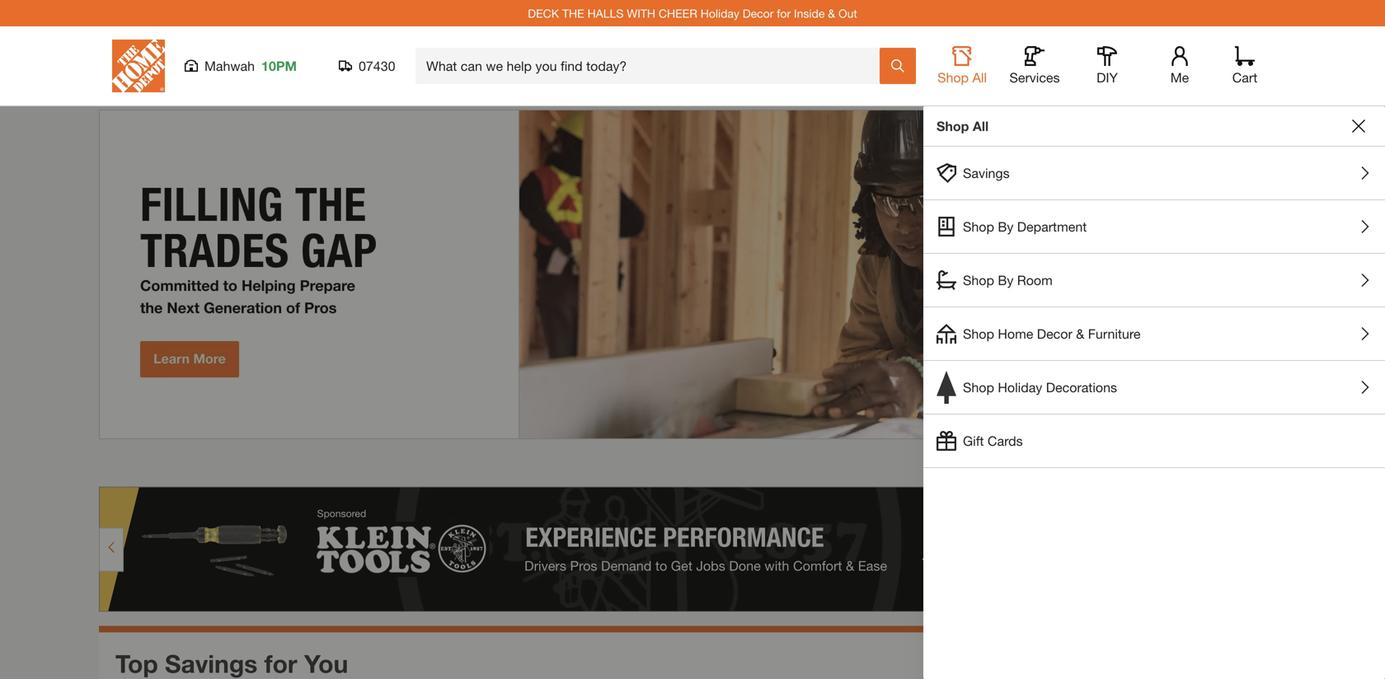 Task type: describe. For each thing, give the bounding box(es) containing it.
shop holiday decorations
[[963, 380, 1117, 395]]

department
[[1017, 219, 1087, 235]]

cards
[[988, 433, 1023, 449]]

halls
[[588, 6, 624, 20]]

diy
[[1097, 70, 1118, 85]]

shop by department
[[963, 219, 1087, 235]]

services
[[1010, 70, 1060, 85]]

What can we help you find today? search field
[[426, 49, 879, 83]]

the
[[562, 6, 584, 20]]

07430 button
[[339, 58, 396, 74]]

the home depot logo image
[[112, 40, 165, 92]]

5 / 5
[[1222, 456, 1243, 474]]

all inside "button"
[[972, 70, 987, 85]]

holiday inside button
[[998, 380, 1042, 395]]

savings button
[[923, 147, 1385, 200]]

mahwah
[[204, 58, 255, 74]]

0 horizontal spatial for
[[264, 649, 297, 678]]

mahwah 10pm
[[204, 58, 297, 74]]

cheer
[[659, 6, 697, 20]]

shop holiday decorations button
[[923, 361, 1385, 414]]

image for filling the trades gap committed to helping prepare  the next generation of pros image
[[99, 110, 1286, 439]]

services button
[[1008, 46, 1061, 86]]

cart
[[1232, 70, 1258, 85]]

top
[[115, 649, 158, 678]]

home
[[998, 326, 1033, 342]]

07430
[[359, 58, 395, 74]]

deck
[[528, 6, 559, 20]]

top savings for you
[[115, 649, 348, 678]]

1 5 from the left
[[1222, 456, 1230, 474]]

0 horizontal spatial &
[[828, 6, 835, 20]]

& inside button
[[1076, 326, 1085, 342]]

by for room
[[998, 273, 1014, 288]]

shop for decorations
[[963, 380, 994, 395]]

cart link
[[1227, 46, 1263, 86]]

decor inside button
[[1037, 326, 1073, 342]]

shop for department
[[963, 219, 994, 235]]



Task type: locate. For each thing, give the bounding box(es) containing it.
gift cards
[[963, 433, 1023, 449]]

/
[[1230, 456, 1235, 474]]

0 vertical spatial savings
[[963, 165, 1010, 181]]

&
[[828, 6, 835, 20], [1076, 326, 1085, 342]]

0 vertical spatial holiday
[[701, 6, 740, 20]]

by for department
[[998, 219, 1014, 235]]

1 vertical spatial by
[[998, 273, 1014, 288]]

1 all from the top
[[972, 70, 987, 85]]

for left you
[[264, 649, 297, 678]]

0 vertical spatial &
[[828, 6, 835, 20]]

shop inside "button"
[[938, 70, 969, 85]]

10pm
[[261, 58, 297, 74]]

shop home decor & furniture
[[963, 326, 1141, 342]]

decorations
[[1046, 380, 1117, 395]]

by
[[998, 219, 1014, 235], [998, 273, 1014, 288]]

2 by from the top
[[998, 273, 1014, 288]]

shop by department button
[[923, 200, 1385, 253]]

1 vertical spatial decor
[[1037, 326, 1073, 342]]

decor left inside
[[743, 6, 774, 20]]

all down shop all "button"
[[973, 118, 989, 134]]

holiday
[[701, 6, 740, 20], [998, 380, 1042, 395]]

shop for decor
[[963, 326, 994, 342]]

0 vertical spatial all
[[972, 70, 987, 85]]

0 horizontal spatial savings
[[165, 649, 257, 678]]

shop all down shop all "button"
[[937, 118, 989, 134]]

diy button
[[1081, 46, 1134, 86]]

room
[[1017, 273, 1053, 288]]

1 horizontal spatial holiday
[[998, 380, 1042, 395]]

& left "out"
[[828, 6, 835, 20]]

with
[[627, 6, 656, 20]]

shop all button
[[936, 46, 989, 86]]

by left room
[[998, 273, 1014, 288]]

shop for room
[[963, 273, 994, 288]]

shop home decor & furniture button
[[923, 308, 1385, 360]]

savings up "shop by department" in the right top of the page
[[963, 165, 1010, 181]]

savings right top
[[165, 649, 257, 678]]

shop left services
[[938, 70, 969, 85]]

5 left this is the last slide icon
[[1235, 456, 1243, 474]]

holiday right cheer
[[701, 6, 740, 20]]

me button
[[1154, 46, 1206, 86]]

0 vertical spatial for
[[777, 6, 791, 20]]

out
[[838, 6, 857, 20]]

1 vertical spatial savings
[[165, 649, 257, 678]]

drawer close image
[[1352, 120, 1365, 133]]

shop left home
[[963, 326, 994, 342]]

5
[[1222, 456, 1230, 474], [1235, 456, 1243, 474]]

gift
[[963, 433, 984, 449]]

savings inside button
[[963, 165, 1010, 181]]

by left department
[[998, 219, 1014, 235]]

shop
[[938, 70, 969, 85], [937, 118, 969, 134], [963, 219, 994, 235], [963, 273, 994, 288], [963, 326, 994, 342], [963, 380, 994, 395]]

shop by room button
[[923, 254, 1385, 307]]

0 vertical spatial by
[[998, 219, 1014, 235]]

1 by from the top
[[998, 219, 1014, 235]]

all
[[972, 70, 987, 85], [973, 118, 989, 134]]

holiday down home
[[998, 380, 1042, 395]]

1 horizontal spatial 5
[[1235, 456, 1243, 474]]

shop by room
[[963, 273, 1053, 288]]

1 vertical spatial shop all
[[937, 118, 989, 134]]

inside
[[794, 6, 825, 20]]

1 vertical spatial for
[[264, 649, 297, 678]]

shop down shop all "button"
[[937, 118, 969, 134]]

decor
[[743, 6, 774, 20], [1037, 326, 1073, 342]]

1 vertical spatial all
[[973, 118, 989, 134]]

shop right "shop holiday decorations preview" 'image'
[[963, 380, 994, 395]]

savings
[[963, 165, 1010, 181], [165, 649, 257, 678]]

shop all left services
[[938, 70, 987, 85]]

deck the halls with cheer holiday decor for inside & out
[[528, 6, 857, 20]]

0 horizontal spatial 5
[[1222, 456, 1230, 474]]

1 horizontal spatial savings
[[963, 165, 1010, 181]]

deck the halls with cheer holiday decor for inside & out link
[[528, 6, 857, 20]]

this is the last slide image
[[1258, 459, 1271, 472]]

gift cards link
[[923, 415, 1385, 468]]

2 5 from the left
[[1235, 456, 1243, 474]]

0 vertical spatial shop all
[[938, 70, 987, 85]]

menu containing savings
[[923, 147, 1385, 468]]

all left services
[[972, 70, 987, 85]]

0 vertical spatial decor
[[743, 6, 774, 20]]

1 horizontal spatial &
[[1076, 326, 1085, 342]]

& left furniture
[[1076, 326, 1085, 342]]

shop holiday decorations preview image
[[937, 371, 956, 404]]

1 vertical spatial &
[[1076, 326, 1085, 342]]

0 horizontal spatial decor
[[743, 6, 774, 20]]

5 right previous slide "icon"
[[1222, 456, 1230, 474]]

1 horizontal spatial for
[[777, 6, 791, 20]]

feedback link image
[[1363, 279, 1385, 368]]

decor right home
[[1037, 326, 1073, 342]]

furniture
[[1088, 326, 1141, 342]]

me
[[1171, 70, 1189, 85]]

for left inside
[[777, 6, 791, 20]]

shop left room
[[963, 273, 994, 288]]

shop all
[[938, 70, 987, 85], [937, 118, 989, 134]]

menu
[[923, 147, 1385, 468]]

for
[[777, 6, 791, 20], [264, 649, 297, 678]]

1 horizontal spatial decor
[[1037, 326, 1073, 342]]

previous slide image
[[1194, 459, 1207, 472]]

shop up shop by room
[[963, 219, 994, 235]]

you
[[304, 649, 348, 678]]

2 all from the top
[[973, 118, 989, 134]]

0 horizontal spatial holiday
[[701, 6, 740, 20]]

shop all inside "button"
[[938, 70, 987, 85]]

1 vertical spatial holiday
[[998, 380, 1042, 395]]



Task type: vqa. For each thing, say whether or not it's contained in the screenshot.
1st 5
yes



